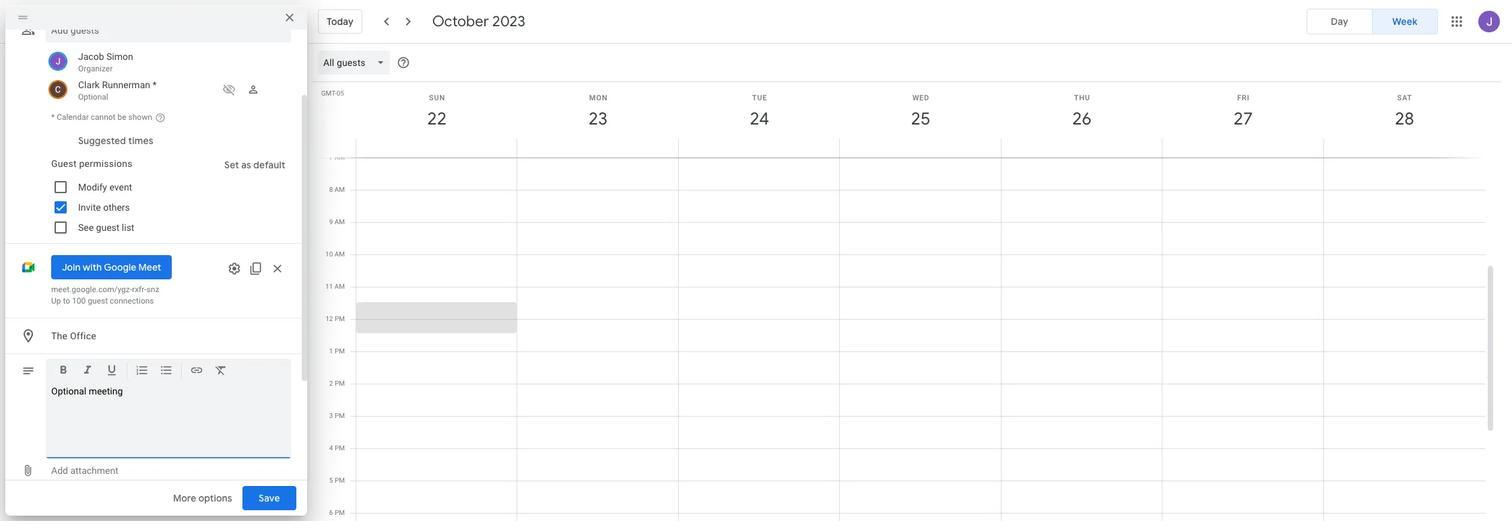 Task type: locate. For each thing, give the bounding box(es) containing it.
office
[[70, 331, 96, 342]]

Description text field
[[51, 386, 286, 453]]

am right 7
[[335, 154, 345, 161]]

8 am
[[329, 186, 345, 193]]

pm
[[335, 315, 345, 323], [335, 348, 345, 355], [335, 380, 345, 387], [335, 412, 345, 420], [335, 445, 345, 452], [335, 477, 345, 484], [335, 509, 345, 517]]

pm right the 5
[[335, 477, 345, 484]]

october
[[432, 12, 489, 31]]

1 vertical spatial guest
[[88, 296, 108, 306]]

26 column header
[[1001, 82, 1163, 158]]

underline image
[[105, 364, 119, 379]]

5 am from the top
[[335, 283, 345, 290]]

2 am from the top
[[335, 186, 345, 193]]

optional
[[78, 92, 108, 102], [51, 386, 86, 397]]

optional inside the clark runnerman * optional
[[78, 92, 108, 102]]

1 vertical spatial optional
[[51, 386, 86, 397]]

pm right 6
[[335, 509, 345, 517]]

pm right 1 in the bottom of the page
[[335, 348, 345, 355]]

fri 27
[[1233, 94, 1252, 130]]

permissions
[[79, 158, 132, 169]]

up
[[51, 296, 61, 306]]

pm right 4
[[335, 445, 345, 452]]

1 vertical spatial *
[[51, 113, 55, 122]]

4 am from the top
[[335, 251, 345, 258]]

am right the 10
[[335, 251, 345, 258]]

0 horizontal spatial *
[[51, 113, 55, 122]]

11
[[325, 283, 333, 290]]

jacob simon organizer
[[78, 51, 133, 73]]

connections
[[110, 296, 154, 306]]

0 vertical spatial optional
[[78, 92, 108, 102]]

suggested
[[78, 135, 126, 147]]

remove formatting image
[[214, 364, 228, 379]]

mon
[[589, 94, 608, 102]]

google
[[104, 261, 136, 274]]

* down jacob simon, organizer "tree item"
[[153, 79, 157, 90]]

1 horizontal spatial *
[[153, 79, 157, 90]]

simon
[[106, 51, 133, 62]]

25 column header
[[840, 82, 1002, 158]]

* left calendar
[[51, 113, 55, 122]]

7 pm from the top
[[335, 509, 345, 517]]

pm for 5 pm
[[335, 477, 345, 484]]

thursday, october 26 element
[[1067, 104, 1098, 135]]

24
[[749, 108, 768, 130]]

be
[[118, 113, 126, 122]]

am right 8
[[335, 186, 345, 193]]

thu
[[1074, 94, 1091, 102]]

1 pm from the top
[[335, 315, 345, 323]]

am
[[335, 154, 345, 161], [335, 186, 345, 193], [335, 218, 345, 226], [335, 251, 345, 258], [335, 283, 345, 290]]

9 am
[[329, 218, 345, 226]]

bold image
[[57, 364, 70, 379]]

am right 9
[[335, 218, 345, 226]]

2023
[[493, 12, 525, 31]]

grid
[[313, 44, 1496, 521]]

guests invited to this event. tree
[[46, 48, 291, 104]]

guest
[[96, 222, 120, 233], [88, 296, 108, 306]]

pm right 3
[[335, 412, 345, 420]]

6 pm from the top
[[335, 477, 345, 484]]

add
[[51, 466, 68, 476]]

1
[[329, 348, 333, 355]]

am for 11 am
[[335, 283, 345, 290]]

to
[[63, 296, 70, 306]]

guest down meet.google.com/ygz-
[[88, 296, 108, 306]]

default
[[254, 159, 286, 171]]

cannot
[[91, 113, 116, 122]]

5 pm
[[329, 477, 345, 484]]

0 vertical spatial guest
[[96, 222, 120, 233]]

today
[[327, 15, 354, 28]]

sunday, october 22 element
[[422, 104, 453, 135]]

add attachment button
[[46, 459, 124, 483]]

None field
[[318, 51, 395, 75]]

pm for 12 pm
[[335, 315, 345, 323]]

guest left the 'list'
[[96, 222, 120, 233]]

optional down the clark
[[78, 92, 108, 102]]

invite others
[[78, 202, 130, 213]]

group
[[46, 153, 291, 238]]

pm for 2 pm
[[335, 380, 345, 387]]

sat
[[1398, 94, 1413, 102]]

rxfr-
[[132, 285, 147, 294]]

join with google meet link
[[51, 255, 172, 280]]

pm right 2
[[335, 380, 345, 387]]

insert link image
[[190, 364, 203, 379]]

week
[[1393, 15, 1418, 28]]

calendar
[[57, 113, 89, 122]]

shown
[[128, 113, 152, 122]]

see
[[78, 222, 94, 233]]

jacob
[[78, 51, 104, 62]]

am for 7 am
[[335, 154, 345, 161]]

numbered list image
[[135, 364, 149, 379]]

3 pm from the top
[[335, 380, 345, 387]]

27 column header
[[1162, 82, 1324, 158]]

runnerman
[[102, 79, 150, 90]]

am for 8 am
[[335, 186, 345, 193]]

formatting options toolbar
[[46, 359, 291, 387]]

4 pm from the top
[[335, 412, 345, 420]]

7 am
[[329, 154, 345, 161]]

guest
[[51, 158, 77, 169]]

am right 11
[[335, 283, 345, 290]]

am for 10 am
[[335, 251, 345, 258]]

2 pm from the top
[[335, 348, 345, 355]]

27
[[1233, 108, 1252, 130]]

am for 9 am
[[335, 218, 345, 226]]

28
[[1394, 108, 1414, 130]]

set as default
[[225, 159, 286, 171]]

pm right 12
[[335, 315, 345, 323]]

tuesday, october 24 element
[[744, 104, 775, 135]]

pm for 1 pm
[[335, 348, 345, 355]]

see guest list
[[78, 222, 134, 233]]

11 am
[[325, 283, 345, 290]]

0 vertical spatial *
[[153, 79, 157, 90]]

join with google meet
[[62, 261, 161, 274]]

wednesday, october 25 element
[[905, 104, 936, 135]]

sun 22
[[427, 94, 446, 130]]

3 am from the top
[[335, 218, 345, 226]]

option group containing day
[[1307, 9, 1438, 34]]

guest inside group
[[96, 222, 120, 233]]

gmt-
[[321, 90, 337, 97]]

optional down bold icon
[[51, 386, 86, 397]]

meet.google.com/ygz-
[[51, 285, 132, 294]]

option group
[[1307, 9, 1438, 34]]

3 pm
[[329, 412, 345, 420]]

the
[[51, 331, 68, 342]]

5 pm from the top
[[335, 445, 345, 452]]

suggested times
[[78, 135, 153, 147]]

1 am from the top
[[335, 154, 345, 161]]

optional meeting
[[51, 386, 123, 397]]



Task type: describe. For each thing, give the bounding box(es) containing it.
saturday, october 28 element
[[1389, 104, 1420, 135]]

23 column header
[[517, 82, 679, 158]]

join
[[62, 261, 81, 274]]

100
[[72, 296, 86, 306]]

optional inside description text box
[[51, 386, 86, 397]]

gmt-05
[[321, 90, 344, 97]]

the office
[[51, 331, 96, 342]]

group containing guest permissions
[[46, 153, 291, 238]]

set as default button
[[219, 153, 291, 177]]

add attachment
[[51, 466, 118, 476]]

26
[[1072, 108, 1091, 130]]

times
[[128, 135, 153, 147]]

the office button
[[46, 324, 291, 348]]

pm for 3 pm
[[335, 412, 345, 420]]

22
[[427, 108, 446, 130]]

today button
[[318, 5, 362, 38]]

1 pm
[[329, 348, 345, 355]]

25
[[910, 108, 930, 130]]

Week radio
[[1372, 9, 1438, 34]]

october 2023
[[432, 12, 525, 31]]

wed 25
[[910, 94, 930, 130]]

attachment
[[70, 466, 118, 476]]

modify event
[[78, 182, 132, 193]]

2
[[329, 380, 333, 387]]

22 column header
[[356, 82, 518, 158]]

guest inside meet.google.com/ygz-rxfr-snz up to 100 guest connections
[[88, 296, 108, 306]]

* inside the clark runnerman * optional
[[153, 79, 157, 90]]

10
[[325, 251, 333, 258]]

others
[[103, 202, 130, 213]]

12
[[326, 315, 333, 323]]

2 pm
[[329, 380, 345, 387]]

jacob simon, organizer tree item
[[46, 48, 291, 76]]

italic image
[[81, 364, 94, 379]]

invite
[[78, 202, 101, 213]]

sun
[[429, 94, 445, 102]]

12 pm
[[326, 315, 345, 323]]

fri
[[1238, 94, 1250, 102]]

24 column header
[[678, 82, 840, 158]]

4 pm
[[329, 445, 345, 452]]

tue
[[752, 94, 768, 102]]

set
[[225, 159, 239, 171]]

6
[[329, 509, 333, 517]]

day
[[1331, 15, 1349, 28]]

grid containing 22
[[313, 44, 1496, 521]]

clark
[[78, 79, 100, 90]]

mon 23
[[588, 94, 608, 130]]

meet
[[138, 261, 161, 274]]

3
[[329, 412, 333, 420]]

list
[[122, 222, 134, 233]]

pm for 4 pm
[[335, 445, 345, 452]]

monday, october 23 element
[[583, 104, 614, 135]]

pm for 6 pm
[[335, 509, 345, 517]]

sat 28
[[1394, 94, 1414, 130]]

clark runnerman * optional
[[78, 79, 157, 102]]

as
[[242, 159, 251, 171]]

suggested times button
[[73, 129, 159, 153]]

wed
[[913, 94, 930, 102]]

6 pm
[[329, 509, 345, 517]]

snz
[[147, 285, 159, 294]]

10 am
[[325, 251, 345, 258]]

7
[[329, 154, 333, 161]]

8
[[329, 186, 333, 193]]

friday, october 27 element
[[1228, 104, 1259, 135]]

clark runnerman, optional tree item
[[46, 76, 291, 104]]

bulleted list image
[[160, 364, 173, 379]]

show schedule of clark runnerman image
[[218, 79, 240, 100]]

thu 26
[[1072, 94, 1091, 130]]

9
[[329, 218, 333, 226]]

meeting
[[89, 386, 123, 397]]

28 column header
[[1324, 82, 1486, 158]]

05
[[337, 90, 344, 97]]

with
[[83, 261, 102, 274]]

organizer
[[78, 64, 113, 73]]

event
[[109, 182, 132, 193]]

guest permissions
[[51, 158, 132, 169]]

modify
[[78, 182, 107, 193]]

Guests text field
[[51, 18, 286, 42]]

Day radio
[[1307, 9, 1373, 34]]

tue 24
[[749, 94, 768, 130]]

5
[[329, 477, 333, 484]]

23
[[588, 108, 607, 130]]

* calendar cannot be shown
[[51, 113, 152, 122]]



Task type: vqa. For each thing, say whether or not it's contained in the screenshot.


